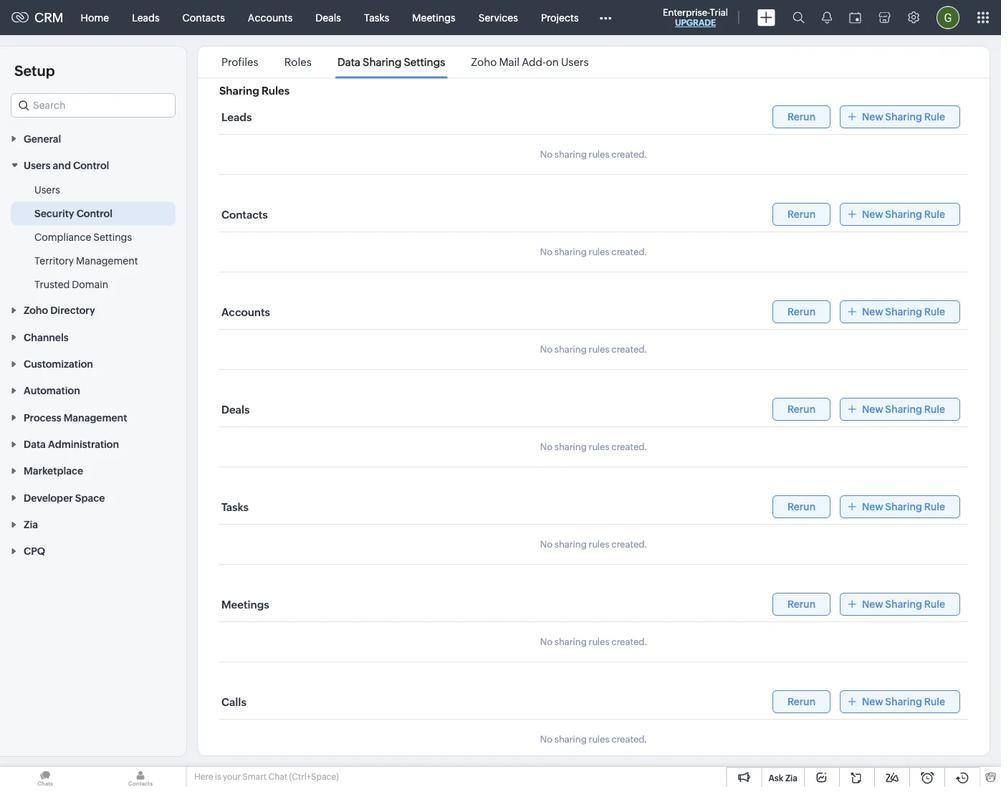 Task type: vqa. For each thing, say whether or not it's contained in the screenshot.
top Tasks
yes



Task type: describe. For each thing, give the bounding box(es) containing it.
6 rules from the top
[[589, 637, 610, 648]]

2 no from the top
[[540, 247, 553, 258]]

new for tasks
[[862, 501, 884, 513]]

domain
[[72, 279, 108, 290]]

meetings link
[[401, 0, 467, 35]]

sharing rules
[[219, 85, 290, 97]]

cpq
[[24, 546, 45, 557]]

new sharing rule for leads
[[862, 111, 945, 123]]

5 sharing from the top
[[555, 539, 587, 550]]

rule for contacts
[[924, 209, 945, 220]]

users and control
[[24, 160, 109, 171]]

5 rules from the top
[[589, 539, 610, 550]]

management for process management
[[64, 412, 127, 423]]

cpq button
[[0, 537, 186, 564]]

profiles
[[222, 56, 259, 68]]

here
[[194, 772, 213, 782]]

3 rules from the top
[[589, 344, 610, 355]]

new sharing rule for meetings
[[862, 599, 945, 610]]

rules
[[262, 85, 290, 97]]

ask zia
[[769, 773, 798, 783]]

zia button
[[0, 511, 186, 537]]

trusted domain
[[34, 279, 108, 290]]

2 no sharing rules created. from the top
[[540, 247, 647, 258]]

2 rules from the top
[[589, 247, 610, 258]]

rule for accounts
[[924, 306, 945, 318]]

users link
[[34, 183, 60, 197]]

2 created. from the top
[[612, 247, 647, 258]]

search image
[[793, 11, 805, 24]]

3 no sharing rules created. from the top
[[540, 344, 647, 355]]

Other Modules field
[[590, 6, 621, 29]]

new for accounts
[[862, 306, 884, 318]]

home
[[81, 12, 109, 23]]

new sharing rule for contacts
[[862, 209, 945, 220]]

new for deals
[[862, 404, 884, 415]]

users for users and control
[[24, 160, 51, 171]]

general button
[[0, 125, 186, 151]]

rule for leads
[[924, 111, 945, 123]]

security control link
[[34, 206, 112, 221]]

compliance settings link
[[34, 230, 132, 244]]

4 no sharing rules created. from the top
[[540, 442, 647, 453]]

setup
[[14, 62, 55, 79]]

directory
[[50, 305, 95, 316]]

zoho directory
[[24, 305, 95, 316]]

crm
[[34, 10, 63, 25]]

territory management link
[[34, 254, 138, 268]]

1 vertical spatial tasks
[[221, 501, 249, 514]]

data administration
[[24, 438, 119, 450]]

channels button
[[0, 323, 186, 350]]

new for contacts
[[862, 209, 884, 220]]

here is your smart chat (ctrl+space)
[[194, 772, 339, 782]]

1 vertical spatial contacts
[[221, 209, 268, 221]]

6 created. from the top
[[612, 637, 647, 648]]

on
[[546, 56, 559, 68]]

7 rules from the top
[[589, 734, 610, 745]]

chat
[[268, 772, 288, 782]]

marketplace
[[24, 465, 83, 477]]

new sharing rule for deals
[[862, 404, 945, 415]]

new for calls
[[862, 696, 884, 708]]

7 sharing from the top
[[555, 734, 587, 745]]

new for meetings
[[862, 599, 884, 610]]

5 no from the top
[[540, 539, 553, 550]]

tasks link
[[353, 0, 401, 35]]

crm link
[[11, 10, 63, 25]]

1 created. from the top
[[612, 149, 647, 160]]

zoho for zoho mail add-on users
[[471, 56, 497, 68]]

sharing for deals
[[886, 404, 922, 415]]

2 sharing from the top
[[555, 247, 587, 258]]

0 vertical spatial users
[[561, 56, 589, 68]]

users and control button
[[0, 151, 186, 178]]

6 no from the top
[[540, 637, 553, 648]]

territory management
[[34, 255, 138, 266]]

deals link
[[304, 0, 353, 35]]

new sharing rule for calls
[[862, 696, 945, 708]]

0 vertical spatial contacts
[[183, 12, 225, 23]]

new sharing rule button for calls
[[840, 691, 961, 714]]

control inside 'dropdown button'
[[73, 160, 109, 171]]

projects
[[541, 12, 579, 23]]

new sharing rule button for tasks
[[840, 496, 961, 519]]

trusted domain link
[[34, 277, 108, 292]]

trusted
[[34, 279, 70, 290]]

developer
[[24, 492, 73, 503]]

administration
[[48, 438, 119, 450]]

sharing inside list
[[363, 56, 402, 68]]

accounts inside accounts link
[[248, 12, 293, 23]]

sharing for calls
[[886, 696, 922, 708]]

space
[[75, 492, 105, 503]]

contacts link
[[171, 0, 236, 35]]

enterprise-
[[663, 7, 710, 18]]

profile element
[[928, 0, 968, 35]]

sharing for accounts
[[886, 306, 922, 318]]



Task type: locate. For each thing, give the bounding box(es) containing it.
1 horizontal spatial settings
[[404, 56, 445, 68]]

territory
[[34, 255, 74, 266]]

add-
[[522, 56, 546, 68]]

0 horizontal spatial data
[[24, 438, 46, 450]]

marketplace button
[[0, 457, 186, 484]]

zia inside dropdown button
[[24, 519, 38, 530]]

compliance
[[34, 231, 91, 243]]

leads link
[[121, 0, 171, 35]]

1 no from the top
[[540, 149, 553, 160]]

2 new sharing rule button from the top
[[840, 203, 961, 226]]

4 new from the top
[[862, 404, 884, 415]]

0 vertical spatial deals
[[316, 12, 341, 23]]

tasks
[[364, 12, 389, 23], [221, 501, 249, 514]]

data
[[338, 56, 361, 68], [24, 438, 46, 450]]

leads down "sharing rules"
[[221, 111, 252, 124]]

users left and
[[24, 160, 51, 171]]

sharing
[[363, 56, 402, 68], [219, 85, 259, 97], [886, 111, 922, 123], [886, 209, 922, 220], [886, 306, 922, 318], [886, 404, 922, 415], [886, 501, 922, 513], [886, 599, 922, 610], [886, 696, 922, 708]]

7 no from the top
[[540, 734, 553, 745]]

1 vertical spatial zoho
[[24, 305, 48, 316]]

1 new from the top
[[862, 111, 884, 123]]

1 vertical spatial users
[[24, 160, 51, 171]]

users inside 'dropdown button'
[[24, 160, 51, 171]]

settings up territory management
[[93, 231, 132, 243]]

4 rules from the top
[[589, 442, 610, 453]]

new sharing rule button for meetings
[[840, 593, 961, 616]]

sharing for tasks
[[886, 501, 922, 513]]

rules
[[589, 149, 610, 160], [589, 247, 610, 258], [589, 344, 610, 355], [589, 442, 610, 453], [589, 539, 610, 550], [589, 637, 610, 648], [589, 734, 610, 745]]

created.
[[612, 149, 647, 160], [612, 247, 647, 258], [612, 344, 647, 355], [612, 442, 647, 453], [612, 539, 647, 550], [612, 637, 647, 648], [612, 734, 647, 745]]

0 vertical spatial meetings
[[412, 12, 456, 23]]

roles
[[284, 56, 312, 68]]

ask
[[769, 773, 784, 783]]

None button
[[773, 106, 831, 129], [773, 203, 831, 226], [773, 301, 831, 324], [773, 398, 831, 421], [773, 496, 831, 519], [773, 593, 831, 616], [773, 691, 831, 714], [773, 106, 831, 129], [773, 203, 831, 226], [773, 301, 831, 324], [773, 398, 831, 421], [773, 496, 831, 519], [773, 593, 831, 616], [773, 691, 831, 714]]

0 vertical spatial leads
[[132, 12, 160, 23]]

7 rule from the top
[[924, 696, 945, 708]]

settings down meetings link
[[404, 56, 445, 68]]

control up compliance settings
[[76, 208, 112, 219]]

no sharing rules created.
[[540, 149, 647, 160], [540, 247, 647, 258], [540, 344, 647, 355], [540, 442, 647, 453], [540, 539, 647, 550], [540, 637, 647, 648], [540, 734, 647, 745]]

data inside list
[[338, 56, 361, 68]]

data for data administration
[[24, 438, 46, 450]]

profiles link
[[219, 56, 261, 68]]

security control
[[34, 208, 112, 219]]

1 vertical spatial data
[[24, 438, 46, 450]]

data inside 'dropdown button'
[[24, 438, 46, 450]]

1 horizontal spatial deals
[[316, 12, 341, 23]]

sharing for leads
[[886, 111, 922, 123]]

and
[[53, 160, 71, 171]]

data sharing settings
[[338, 56, 445, 68]]

rule for tasks
[[924, 501, 945, 513]]

new sharing rule for accounts
[[862, 306, 945, 318]]

users inside region
[[34, 184, 60, 195]]

data for data sharing settings
[[338, 56, 361, 68]]

0 vertical spatial accounts
[[248, 12, 293, 23]]

smart
[[243, 772, 267, 782]]

4 new sharing rule from the top
[[862, 404, 945, 415]]

0 vertical spatial data
[[338, 56, 361, 68]]

zoho up channels on the left top
[[24, 305, 48, 316]]

1 sharing from the top
[[555, 149, 587, 160]]

data down deals link
[[338, 56, 361, 68]]

2 new from the top
[[862, 209, 884, 220]]

1 horizontal spatial zia
[[786, 773, 798, 783]]

6 rule from the top
[[924, 599, 945, 610]]

contacts image
[[95, 767, 186, 787]]

calendar image
[[849, 12, 862, 23]]

0 horizontal spatial zoho
[[24, 305, 48, 316]]

list
[[209, 47, 602, 78]]

6 new sharing rule button from the top
[[840, 593, 961, 616]]

automation button
[[0, 377, 186, 404]]

signals image
[[822, 11, 832, 24]]

security
[[34, 208, 74, 219]]

users
[[561, 56, 589, 68], [24, 160, 51, 171], [34, 184, 60, 195]]

process
[[24, 412, 61, 423]]

6 no sharing rules created. from the top
[[540, 637, 647, 648]]

0 vertical spatial tasks
[[364, 12, 389, 23]]

management for territory management
[[76, 255, 138, 266]]

developer space button
[[0, 484, 186, 511]]

sharing for meetings
[[886, 599, 922, 610]]

Search text field
[[11, 94, 175, 117]]

6 sharing from the top
[[555, 637, 587, 648]]

leads right home link
[[132, 12, 160, 23]]

None field
[[11, 93, 176, 118]]

rule for meetings
[[924, 599, 945, 610]]

accounts
[[248, 12, 293, 23], [221, 306, 270, 319]]

compliance settings
[[34, 231, 132, 243]]

accounts link
[[236, 0, 304, 35]]

data sharing settings link
[[335, 56, 447, 68]]

zia up "cpq"
[[24, 519, 38, 530]]

5 new sharing rule from the top
[[862, 501, 945, 513]]

zia
[[24, 519, 38, 530], [786, 773, 798, 783]]

0 horizontal spatial meetings
[[221, 599, 269, 611]]

no
[[540, 149, 553, 160], [540, 247, 553, 258], [540, 344, 553, 355], [540, 442, 553, 453], [540, 539, 553, 550], [540, 637, 553, 648], [540, 734, 553, 745]]

users right on
[[561, 56, 589, 68]]

leads
[[132, 12, 160, 23], [221, 111, 252, 124]]

control inside region
[[76, 208, 112, 219]]

0 vertical spatial management
[[76, 255, 138, 266]]

1 horizontal spatial meetings
[[412, 12, 456, 23]]

1 horizontal spatial leads
[[221, 111, 252, 124]]

(ctrl+space)
[[289, 772, 339, 782]]

settings
[[404, 56, 445, 68], [93, 231, 132, 243]]

0 horizontal spatial deals
[[221, 404, 250, 416]]

5 new from the top
[[862, 501, 884, 513]]

home link
[[69, 0, 121, 35]]

3 sharing from the top
[[555, 344, 587, 355]]

7 no sharing rules created. from the top
[[540, 734, 647, 745]]

control down general dropdown button
[[73, 160, 109, 171]]

deals
[[316, 12, 341, 23], [221, 404, 250, 416]]

new for leads
[[862, 111, 884, 123]]

1 horizontal spatial tasks
[[364, 12, 389, 23]]

6 new from the top
[[862, 599, 884, 610]]

0 vertical spatial zoho
[[471, 56, 497, 68]]

4 sharing from the top
[[555, 442, 587, 453]]

zoho
[[471, 56, 497, 68], [24, 305, 48, 316]]

1 vertical spatial meetings
[[221, 599, 269, 611]]

0 vertical spatial zia
[[24, 519, 38, 530]]

management up 'domain'
[[76, 255, 138, 266]]

0 horizontal spatial tasks
[[221, 501, 249, 514]]

3 created. from the top
[[612, 344, 647, 355]]

0 horizontal spatial settings
[[93, 231, 132, 243]]

zoho directory button
[[0, 297, 186, 323]]

1 vertical spatial control
[[76, 208, 112, 219]]

1 horizontal spatial zoho
[[471, 56, 497, 68]]

1 rule from the top
[[924, 111, 945, 123]]

management inside process management dropdown button
[[64, 412, 127, 423]]

search element
[[784, 0, 814, 35]]

3 no from the top
[[540, 344, 553, 355]]

users up "security"
[[34, 184, 60, 195]]

4 no from the top
[[540, 442, 553, 453]]

zoho inside list
[[471, 56, 497, 68]]

contacts
[[183, 12, 225, 23], [221, 209, 268, 221]]

1 vertical spatial deals
[[221, 404, 250, 416]]

5 rule from the top
[[924, 501, 945, 513]]

4 created. from the top
[[612, 442, 647, 453]]

tasks inside "link"
[[364, 12, 389, 23]]

is
[[215, 772, 221, 782]]

2 rule from the top
[[924, 209, 945, 220]]

process management
[[24, 412, 127, 423]]

data down process
[[24, 438, 46, 450]]

new sharing rule button
[[840, 106, 961, 129], [840, 203, 961, 226], [840, 301, 961, 324], [840, 398, 961, 421], [840, 496, 961, 519], [840, 593, 961, 616], [840, 691, 961, 714]]

1 vertical spatial accounts
[[221, 306, 270, 319]]

management up the data administration 'dropdown button'
[[64, 412, 127, 423]]

new sharing rule button for leads
[[840, 106, 961, 129]]

3 rule from the top
[[924, 306, 945, 318]]

3 new sharing rule from the top
[[862, 306, 945, 318]]

customization button
[[0, 350, 186, 377]]

0 vertical spatial control
[[73, 160, 109, 171]]

7 new from the top
[[862, 696, 884, 708]]

sharing for contacts
[[886, 209, 922, 220]]

general
[[24, 133, 61, 144]]

mail
[[499, 56, 520, 68]]

process management button
[[0, 404, 186, 430]]

5 no sharing rules created. from the top
[[540, 539, 647, 550]]

upgrade
[[675, 18, 716, 28]]

new
[[862, 111, 884, 123], [862, 209, 884, 220], [862, 306, 884, 318], [862, 404, 884, 415], [862, 501, 884, 513], [862, 599, 884, 610], [862, 696, 884, 708]]

7 new sharing rule from the top
[[862, 696, 945, 708]]

1 no sharing rules created. from the top
[[540, 149, 647, 160]]

calls
[[221, 696, 246, 709]]

7 created. from the top
[[612, 734, 647, 745]]

5 created. from the top
[[612, 539, 647, 550]]

new sharing rule for tasks
[[862, 501, 945, 513]]

sharing
[[555, 149, 587, 160], [555, 247, 587, 258], [555, 344, 587, 355], [555, 442, 587, 453], [555, 539, 587, 550], [555, 637, 587, 648], [555, 734, 587, 745]]

rule for deals
[[924, 404, 945, 415]]

3 new sharing rule button from the top
[[840, 301, 961, 324]]

1 new sharing rule button from the top
[[840, 106, 961, 129]]

3 new from the top
[[862, 306, 884, 318]]

trial
[[710, 7, 728, 18]]

services link
[[467, 0, 530, 35]]

2 new sharing rule from the top
[[862, 209, 945, 220]]

rule for calls
[[924, 696, 945, 708]]

control
[[73, 160, 109, 171], [76, 208, 112, 219]]

management
[[76, 255, 138, 266], [64, 412, 127, 423]]

create menu element
[[749, 0, 784, 35]]

zoho mail add-on users link
[[469, 56, 591, 68]]

1 horizontal spatial data
[[338, 56, 361, 68]]

data administration button
[[0, 430, 186, 457]]

projects link
[[530, 0, 590, 35]]

create menu image
[[758, 9, 776, 26]]

zia right ask
[[786, 773, 798, 783]]

0 vertical spatial settings
[[404, 56, 445, 68]]

new sharing rule button for accounts
[[840, 301, 961, 324]]

management inside territory management link
[[76, 255, 138, 266]]

1 vertical spatial management
[[64, 412, 127, 423]]

0 horizontal spatial zia
[[24, 519, 38, 530]]

1 vertical spatial zia
[[786, 773, 798, 783]]

1 rules from the top
[[589, 149, 610, 160]]

new sharing rule button for deals
[[840, 398, 961, 421]]

zoho mail add-on users
[[471, 56, 589, 68]]

5 new sharing rule button from the top
[[840, 496, 961, 519]]

4 new sharing rule button from the top
[[840, 398, 961, 421]]

developer space
[[24, 492, 105, 503]]

zoho for zoho directory
[[24, 305, 48, 316]]

users and control region
[[0, 178, 186, 297]]

users for users
[[34, 184, 60, 195]]

profile image
[[937, 6, 960, 29]]

1 vertical spatial leads
[[221, 111, 252, 124]]

zoho left mail
[[471, 56, 497, 68]]

channels
[[24, 331, 69, 343]]

1 new sharing rule from the top
[[862, 111, 945, 123]]

your
[[223, 772, 241, 782]]

enterprise-trial upgrade
[[663, 7, 728, 28]]

roles link
[[282, 56, 314, 68]]

4 rule from the top
[[924, 404, 945, 415]]

automation
[[24, 385, 80, 396]]

list containing profiles
[[209, 47, 602, 78]]

6 new sharing rule from the top
[[862, 599, 945, 610]]

meetings
[[412, 12, 456, 23], [221, 599, 269, 611]]

services
[[479, 12, 518, 23]]

signals element
[[814, 0, 841, 35]]

7 new sharing rule button from the top
[[840, 691, 961, 714]]

settings inside users and control region
[[93, 231, 132, 243]]

rule
[[924, 111, 945, 123], [924, 209, 945, 220], [924, 306, 945, 318], [924, 404, 945, 415], [924, 501, 945, 513], [924, 599, 945, 610], [924, 696, 945, 708]]

customization
[[24, 358, 93, 370]]

new sharing rule button for contacts
[[840, 203, 961, 226]]

1 vertical spatial settings
[[93, 231, 132, 243]]

chats image
[[0, 767, 90, 787]]

zoho inside dropdown button
[[24, 305, 48, 316]]

0 horizontal spatial leads
[[132, 12, 160, 23]]

2 vertical spatial users
[[34, 184, 60, 195]]



